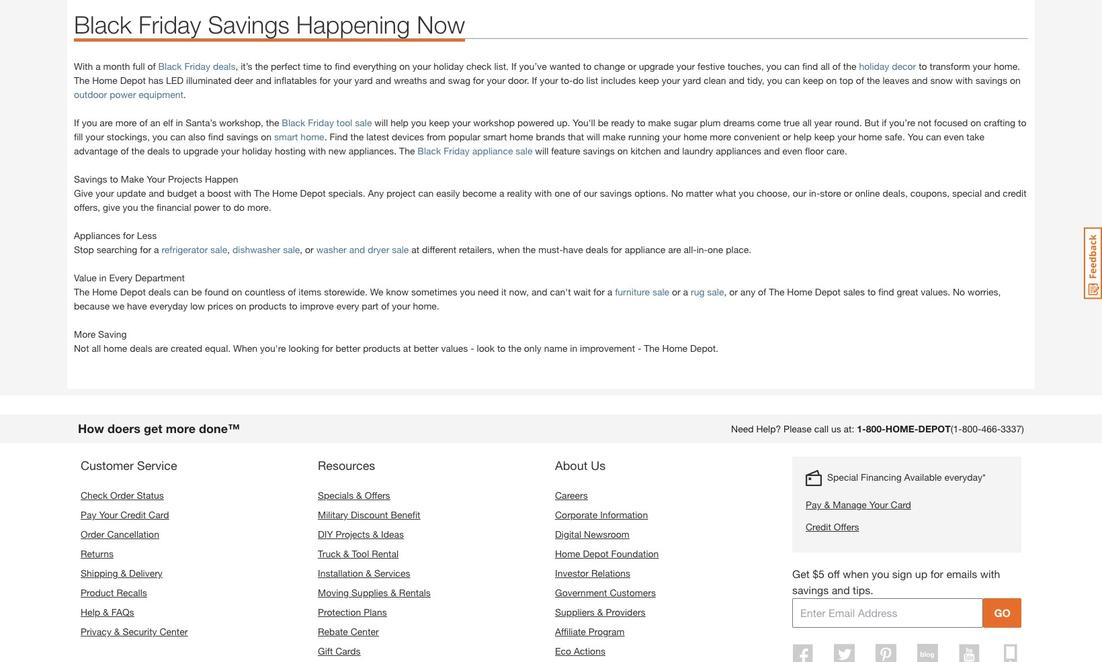 Task type: describe. For each thing, give the bounding box(es) containing it.
0 vertical spatial if
[[511, 61, 517, 72]]

. inside to transform your home. the home depot has led illuminated deer and inflatables for your yard and wreaths and swag for your door. if your to-do list includes keep your yard clean and tidy, you can keep on top of the leaves and snow with savings on outdoor power equipment .
[[183, 89, 186, 100]]

or inside appliances for less stop searching for a refrigerator sale , dishwasher sale , or washer and dryer sale at different retailers, when the must-have deals for appliance are all-in-one place.
[[305, 244, 314, 255]]

when
[[233, 343, 257, 354]]

& for shipping & delivery
[[121, 568, 126, 579]]

retailers,
[[459, 244, 495, 255]]

do inside savings to make your projects happen give your update and budget a boost with the home depot specials. any project can easily become a reality with one of our savings options. no matter what you choose, our in-store or online deals, coupons, special and credit offers, give you the financial power to do more.
[[234, 202, 245, 213]]

matter
[[686, 188, 713, 199]]

holiday decor link
[[859, 61, 916, 72]]

in inside more saving not all home deals are created equal. when you're looking for better products at better values - look to the only name in improvement - the home depot.
[[570, 343, 577, 354]]

2 center from the left
[[351, 626, 379, 638]]

eco actions
[[555, 646, 605, 657]]

pay & manage your card
[[806, 499, 911, 511]]

to up list
[[583, 61, 591, 72]]

please
[[784, 423, 812, 435]]

to up running
[[637, 117, 645, 128]]

kitchen
[[631, 145, 661, 157]]

can inside will help you keep your workshop powered up. you'll be ready to make sugar plum dreams come true all year round. but if you're not focused on crafting to fill your stockings, you can also find savings on
[[170, 131, 186, 143]]

investor relations link
[[555, 568, 630, 579]]

credit
[[1003, 188, 1027, 199]]

2 - from the left
[[638, 343, 641, 354]]

new
[[329, 145, 346, 157]]

on left top at the top
[[826, 75, 837, 86]]

1 horizontal spatial in
[[176, 117, 183, 128]]

you up fill
[[82, 117, 97, 128]]

clean
[[704, 75, 726, 86]]

it's
[[241, 61, 252, 72]]

home depot on pinterest image
[[876, 645, 897, 663]]

affiliate
[[555, 626, 586, 638]]

special
[[827, 472, 858, 483]]

and left credit
[[984, 188, 1000, 199]]

1 center from the left
[[160, 626, 188, 638]]

at:
[[844, 423, 854, 435]]

to down boost
[[223, 202, 231, 213]]

0 horizontal spatial your
[[99, 510, 118, 521]]

the inside appliances for less stop searching for a refrigerator sale , dishwasher sale , or washer and dryer sale at different retailers, when the must-have deals for appliance are all-in-one place.
[[523, 244, 536, 255]]

if
[[882, 117, 887, 128]]

corporate
[[555, 510, 598, 521]]

equal.
[[205, 343, 231, 354]]

1 horizontal spatial holiday
[[434, 61, 464, 72]]

led
[[166, 75, 184, 86]]

friday down popular
[[444, 145, 470, 157]]

credit offers link
[[806, 520, 986, 534]]

project
[[387, 188, 416, 199]]

sign
[[892, 568, 912, 581]]

department
[[135, 272, 185, 284]]

& down services
[[391, 587, 396, 599]]

more inside . find the latest devices from popular smart home brands that will make running your home more convenient or help keep your home safe. you can even take advantage of the deals to upgrade your holiday hosting with new appliances. the
[[710, 131, 731, 143]]

brands
[[536, 131, 565, 143]]

for left less
[[123, 230, 134, 241]]

of inside . find the latest devices from popular smart home brands that will make running your home more convenient or help keep your home safe. you can even take advantage of the deals to upgrade your holiday hosting with new appliances. the
[[121, 145, 129, 157]]

1 horizontal spatial order
[[110, 490, 134, 501]]

2 horizontal spatial holiday
[[859, 61, 889, 72]]

special financing available everyday*
[[827, 472, 986, 483]]

doers
[[108, 421, 140, 436]]

tips.
[[853, 584, 873, 597]]

0 horizontal spatial offers
[[365, 490, 390, 501]]

power inside to transform your home. the home depot has led illuminated deer and inflatables for your yard and wreaths and swag for your door. if your to-do list includes keep your yard clean and tidy, you can keep on top of the leaves and snow with savings on outdoor power equipment .
[[110, 89, 136, 100]]

1 horizontal spatial card
[[891, 499, 911, 511]]

relations
[[591, 568, 630, 579]]

with inside to transform your home. the home depot has led illuminated deer and inflatables for your yard and wreaths and swag for your door. if your to-do list includes keep your yard clean and tidy, you can keep on top of the leaves and snow with savings on outdoor power equipment .
[[956, 75, 973, 86]]

government customers
[[555, 587, 656, 599]]

& for pay & manage your card
[[824, 499, 830, 511]]

includes
[[601, 75, 636, 86]]

your right transform
[[973, 61, 991, 72]]

can inside savings to make your projects happen give your update and budget a boost with the home depot specials. any project can easily become a reality with one of our savings options. no matter what you choose, our in-store or online deals, coupons, special and credit offers, give you the financial power to do more.
[[418, 188, 434, 199]]

privacy & security center
[[81, 626, 188, 638]]

outdoor power equipment link
[[74, 89, 183, 100]]

keep left top at the top
[[803, 75, 824, 86]]

savings inside will help you keep your workshop powered up. you'll be ready to make sugar plum dreams come true all year round. but if you're not focused on crafting to fill your stockings, you can also find savings on
[[226, 131, 258, 143]]

black up led
[[158, 61, 182, 72]]

to left the make on the left top of page
[[110, 173, 118, 185]]

a left reality
[[499, 188, 504, 199]]

you left need
[[460, 286, 475, 298]]

more for done™
[[166, 421, 196, 436]]

a left rug in the top of the page
[[683, 286, 688, 298]]

a left furniture
[[607, 286, 612, 298]]

when inside appliances for less stop searching for a refrigerator sale , dishwasher sale , or washer and dryer sale at different retailers, when the must-have deals for appliance are all-in-one place.
[[497, 244, 520, 255]]

black down from
[[418, 145, 441, 157]]

on up take
[[971, 117, 981, 128]]

black up month
[[74, 10, 132, 39]]

with right reality
[[535, 188, 552, 199]]

of inside to transform your home. the home depot has led illuminated deer and inflatables for your yard and wreaths and swag for your door. if your to-do list includes keep your yard clean and tidy, you can keep on top of the leaves and snow with savings on outdoor power equipment .
[[856, 75, 864, 86]]

be inside will help you keep your workshop powered up. you'll be ready to make sugar plum dreams come true all year round. but if you're not focused on crafting to fill your stockings, you can also find savings on
[[598, 117, 609, 128]]

black friday appliance sale link
[[418, 145, 533, 157]]

& left ideas at the left bottom of page
[[373, 529, 379, 540]]

the inside , or any of the home depot sales to find great values. no worries, because we have everyday low prices on products to improve every part of your home.
[[769, 286, 785, 298]]

specials & offers
[[318, 490, 390, 501]]

your for card
[[869, 499, 888, 511]]

providers
[[606, 607, 646, 618]]

searching
[[97, 244, 137, 255]]

order cancellation
[[81, 529, 159, 540]]

plans
[[364, 607, 387, 618]]

and down the decor
[[912, 75, 928, 86]]

the up smart home link
[[266, 117, 279, 128]]

home depot blog image
[[917, 645, 938, 663]]

home down black friday tool sale link
[[301, 131, 324, 143]]

and inside appliances for less stop searching for a refrigerator sale , dishwasher sale , or washer and dryer sale at different retailers, when the must-have deals for appliance are all-in-one place.
[[349, 244, 365, 255]]

for inside more saving not all home deals are created equal. when you're looking for better products at better values - look to the only name in improvement - the home depot.
[[322, 343, 333, 354]]

military discount benefit
[[318, 510, 420, 521]]

dishwasher
[[232, 244, 280, 255]]

can up the everyday
[[173, 286, 189, 298]]

offers inside credit offers link
[[834, 522, 859, 533]]

home. inside , or any of the home depot sales to find great values. no worries, because we have everyday low prices on products to improve every part of your home.
[[413, 301, 439, 312]]

you've
[[519, 61, 547, 72]]

depot inside savings to make your projects happen give your update and budget a boost with the home depot specials. any project can easily become a reality with one of our savings options. no matter what you choose, our in-store or online deals, coupons, special and credit offers, give you the financial power to do more.
[[300, 188, 326, 199]]

find inside , or any of the home depot sales to find great values. no worries, because we have everyday low prices on products to improve every part of your home.
[[879, 286, 894, 298]]

emails
[[946, 568, 977, 581]]

your up wreaths
[[413, 61, 431, 72]]

1 vertical spatial be
[[191, 286, 202, 298]]

it
[[501, 286, 506, 298]]

financial
[[157, 202, 191, 213]]

now,
[[509, 286, 529, 298]]

the right it's at the top
[[255, 61, 268, 72]]

with a month full of black friday deals , it's the perfect time to find everything on your holiday check list. if you've wanted to change or upgrade your festive touches, you can find all of the holiday decor
[[74, 61, 916, 72]]

1 vertical spatial in
[[99, 272, 107, 284]]

customers
[[610, 587, 656, 599]]

black friday savings happening now
[[74, 10, 465, 39]]

you up devices
[[411, 117, 426, 128]]

for up furniture
[[611, 244, 622, 255]]

list
[[586, 75, 598, 86]]

more for of
[[115, 117, 137, 128]]

will inside . find the latest devices from popular smart home brands that will make running your home more convenient or help keep your home safe. you can even take advantage of the deals to upgrade your holiday hosting with new appliances. the
[[587, 131, 600, 143]]

stop
[[74, 244, 94, 255]]

of up top at the top
[[832, 61, 841, 72]]

your inside savings to make your projects happen give your update and budget a boost with the home depot specials. any project can easily become a reality with one of our savings options. no matter what you choose, our in-store or online deals, coupons, special and credit offers, give you the financial power to do more.
[[96, 188, 114, 199]]

your inside , or any of the home depot sales to find great values. no worries, because we have everyday low prices on products to improve every part of your home.
[[392, 301, 410, 312]]

in- inside savings to make your projects happen give your update and budget a boost with the home depot specials. any project can easily become a reality with one of our savings options. no matter what you choose, our in-store or online deals, coupons, special and credit offers, give you the financial power to do more.
[[809, 188, 820, 199]]

deals inside . find the latest devices from popular smart home brands that will make running your home more convenient or help keep your home safe. you can even take advantage of the deals to upgrade your holiday hosting with new appliances. the
[[147, 145, 170, 157]]

savings inside to transform your home. the home depot has led illuminated deer and inflatables for your yard and wreaths and swag for your door. if your to-do list includes keep your yard clean and tidy, you can keep on top of the leaves and snow with savings on outdoor power equipment .
[[976, 75, 1007, 86]]

and up financial
[[149, 188, 165, 199]]

sales
[[843, 286, 865, 298]]

sale right dryer
[[392, 244, 409, 255]]

1 horizontal spatial will
[[535, 145, 549, 157]]

1 horizontal spatial upgrade
[[639, 61, 674, 72]]

stockings,
[[107, 131, 150, 143]]

savings inside get $5 off when you sign up for emails with savings and tips.
[[792, 584, 829, 597]]

find right time
[[335, 61, 351, 72]]

0 horizontal spatial are
[[100, 117, 113, 128]]

credit offers
[[806, 522, 859, 533]]

1 our from the left
[[584, 188, 597, 199]]

leaves
[[883, 75, 909, 86]]

sale right refrigerator
[[210, 244, 227, 255]]

a right the with
[[96, 61, 101, 72]]

of right part at top left
[[381, 301, 389, 312]]

become
[[463, 188, 497, 199]]

touches,
[[728, 61, 764, 72]]

to left improve
[[289, 301, 297, 312]]

or inside , or any of the home depot sales to find great values. no worries, because we have everyday low prices on products to improve every part of your home.
[[729, 286, 738, 298]]

you right touches,
[[766, 61, 782, 72]]

about
[[555, 458, 588, 473]]

latest
[[366, 131, 389, 143]]

credit inside credit offers link
[[806, 522, 831, 533]]

the right find
[[350, 131, 364, 143]]

no inside savings to make your projects happen give your update and budget a boost with the home depot specials. any project can easily become a reality with one of our savings options. no matter what you choose, our in-store or online deals, coupons, special and credit offers, give you the financial power to do more.
[[671, 188, 683, 199]]

rental
[[372, 548, 399, 560]]

wait
[[574, 286, 591, 298]]

to right crafting
[[1018, 117, 1026, 128]]

deals up illuminated
[[213, 61, 235, 72]]

check order status link
[[81, 490, 164, 501]]

the up top at the top
[[843, 61, 857, 72]]

& for truck & tool rental
[[343, 548, 349, 560]]

1 - from the left
[[471, 343, 474, 354]]

home-
[[886, 423, 918, 435]]

the inside to transform your home. the home depot has led illuminated deer and inflatables for your yard and wreaths and swag for your door. if your to-do list includes keep your yard clean and tidy, you can keep on top of the leaves and snow with savings on outdoor power equipment .
[[867, 75, 880, 86]]

keep right 'includes'
[[639, 75, 659, 86]]

for inside get $5 off when you sign up for emails with savings and tips.
[[931, 568, 943, 581]]

moving
[[318, 587, 349, 599]]

, left it's at the top
[[235, 61, 238, 72]]

home up because
[[92, 286, 117, 298]]

sale down powered
[[516, 145, 533, 157]]

service
[[137, 458, 177, 473]]

powered
[[517, 117, 554, 128]]

the down stockings,
[[131, 145, 145, 157]]

the inside . find the latest devices from popular smart home brands that will make running your home more convenient or help keep your home safe. you can even take advantage of the deals to upgrade your holiday hosting with new appliances. the
[[399, 145, 415, 157]]

careers link
[[555, 490, 588, 501]]

of right any in the top of the page
[[758, 286, 766, 298]]

us
[[831, 423, 841, 435]]

home inside more saving not all home deals are created equal. when you're looking for better products at better values - look to the only name in improvement - the home depot.
[[662, 343, 688, 354]]

home inside , or any of the home depot sales to find great values. no worries, because we have everyday low prices on products to improve every part of your home.
[[787, 286, 812, 298]]

corporate information link
[[555, 510, 648, 521]]

a left boost
[[200, 188, 205, 199]]

for down time
[[319, 75, 331, 86]]

on down workshop, at the top of the page
[[261, 131, 272, 143]]

pay your credit card
[[81, 510, 169, 521]]

home down but
[[859, 131, 882, 143]]

corporate information
[[555, 510, 648, 521]]

actions
[[574, 646, 605, 657]]

savings down that on the top of page
[[583, 145, 615, 157]]

what
[[716, 188, 736, 199]]

your left "to-"
[[540, 75, 558, 86]]

no inside , or any of the home depot sales to find great values. no worries, because we have everyday low prices on products to improve every part of your home.
[[953, 286, 965, 298]]

truck
[[318, 548, 341, 560]]

of right full
[[147, 61, 156, 72]]

find inside will help you keep your workshop powered up. you'll be ready to make sugar plum dreams come true all year round. but if you're not focused on crafting to fill your stockings, you can also find savings on
[[208, 131, 224, 143]]

1 horizontal spatial savings
[[208, 10, 289, 39]]

sale right dishwasher
[[283, 244, 300, 255]]

one inside savings to make your projects happen give your update and budget a boost with the home depot specials. any project can easily become a reality with one of our savings options. no matter what you choose, our in-store or online deals, coupons, special and credit offers, give you the financial power to do more.
[[555, 188, 570, 199]]

for right wait on the right of page
[[593, 286, 605, 298]]

equipment
[[139, 89, 183, 100]]

home inside to transform your home. the home depot has led illuminated deer and inflatables for your yard and wreaths and swag for your door. if your to-do list includes keep your yard clean and tidy, you can keep on top of the leaves and snow with savings on outdoor power equipment .
[[92, 75, 117, 86]]

program
[[589, 626, 625, 638]]

find up year
[[802, 61, 818, 72]]

foundation
[[611, 548, 659, 560]]

suppliers & providers
[[555, 607, 646, 618]]

benefit
[[391, 510, 420, 521]]

make for sugar
[[648, 117, 671, 128]]

your down round.
[[837, 131, 856, 143]]

the down value
[[74, 286, 90, 298]]

depot up investor relations
[[583, 548, 609, 560]]

1 vertical spatial projects
[[336, 529, 370, 540]]

check
[[81, 490, 108, 501]]

on up wreaths
[[399, 61, 410, 72]]

prices
[[208, 301, 233, 312]]

your left festive
[[677, 61, 695, 72]]

home. inside to transform your home. the home depot has led illuminated deer and inflatables for your yard and wreaths and swag for your door. if your to-do list includes keep your yard clean and tidy, you can keep on top of the leaves and snow with savings on outdoor power equipment .
[[994, 61, 1020, 72]]

and down convenient
[[764, 145, 780, 157]]

depot.
[[690, 343, 718, 354]]

and down everything
[[375, 75, 391, 86]]

you down an
[[152, 131, 168, 143]]

products inside , or any of the home depot sales to find great values. no worries, because we have everyday low prices on products to improve every part of your home.
[[249, 301, 287, 312]]

up
[[915, 568, 928, 581]]

your up 'advantage'
[[86, 131, 104, 143]]

list.
[[494, 61, 509, 72]]

projects inside savings to make your projects happen give your update and budget a boost with the home depot specials. any project can easily become a reality with one of our savings options. no matter what you choose, our in-store or online deals, coupons, special and credit offers, give you the financial power to do more.
[[168, 173, 202, 185]]

great
[[897, 286, 918, 298]]

easily
[[436, 188, 460, 199]]

your up popular
[[452, 117, 471, 128]]

home down 'digital'
[[555, 548, 580, 560]]

on right the found on the top of page
[[231, 286, 242, 298]]

, left washer
[[300, 244, 303, 255]]

appliances for less stop searching for a refrigerator sale , dishwasher sale , or washer and dryer sale at different retailers, when the must-have deals for appliance are all-in-one place.
[[74, 230, 754, 255]]

& for specials & offers
[[356, 490, 362, 501]]

fill
[[74, 131, 83, 143]]

and down touches,
[[729, 75, 745, 86]]

need
[[731, 423, 754, 435]]

and left swag
[[430, 75, 445, 86]]

1 vertical spatial even
[[782, 145, 803, 157]]

decor
[[892, 61, 916, 72]]

financing
[[861, 472, 902, 483]]

also
[[188, 131, 205, 143]]

appliances.
[[349, 145, 397, 157]]

friday up find
[[308, 117, 334, 128]]

you right what
[[739, 188, 754, 199]]

your down the sugar at the top right of page
[[662, 131, 681, 143]]



Task type: vqa. For each thing, say whether or not it's contained in the screenshot.
308003683 icon
no



Task type: locate. For each thing, give the bounding box(es) containing it.
0 horizontal spatial no
[[671, 188, 683, 199]]

friday up illuminated
[[184, 61, 210, 72]]

1 vertical spatial do
[[234, 202, 245, 213]]

& up supplies
[[366, 568, 372, 579]]

get $5 off when you sign up for emails with savings and tips.
[[792, 568, 1000, 597]]

be
[[598, 117, 609, 128], [191, 286, 202, 298]]

more
[[115, 117, 137, 128], [710, 131, 731, 143], [166, 421, 196, 436]]

will down brands
[[535, 145, 549, 157]]

door.
[[508, 75, 529, 86]]

the home depot deals can be found on countless of items storewide. we know sometimes you need it now, and can't wait for a furniture sale or a rug sale
[[74, 286, 724, 298]]

power inside savings to make your projects happen give your update and budget a boost with the home depot specials. any project can easily become a reality with one of our savings options. no matter what you choose, our in-store or online deals, coupons, special and credit offers, give you the financial power to do more.
[[194, 202, 220, 213]]

-
[[471, 343, 474, 354], [638, 343, 641, 354]]

0 vertical spatial power
[[110, 89, 136, 100]]

2 vertical spatial are
[[155, 343, 168, 354]]

if right the list.
[[511, 61, 517, 72]]

center
[[160, 626, 188, 638], [351, 626, 379, 638]]

savings inside savings to make your projects happen give your update and budget a boost with the home depot specials. any project can easily become a reality with one of our savings options. no matter what you choose, our in-store or online deals, coupons, special and credit offers, give you the financial power to do more.
[[74, 173, 107, 185]]

2 horizontal spatial your
[[869, 499, 888, 511]]

if you are more of an elf in santa's workshop, the black friday tool sale
[[74, 117, 372, 128]]

of right top at the top
[[856, 75, 864, 86]]

products inside more saving not all home deals are created equal. when you're looking for better products at better values - look to the only name in improvement - the home depot.
[[363, 343, 401, 354]]

1 vertical spatial appliance
[[625, 244, 666, 255]]

savings inside savings to make your projects happen give your update and budget a boost with the home depot specials. any project can easily become a reality with one of our savings options. no matter what you choose, our in-store or online deals, coupons, special and credit offers, give you the financial power to do more.
[[600, 188, 632, 199]]

for right up
[[931, 568, 943, 581]]

government
[[555, 587, 607, 599]]

800-
[[866, 423, 886, 435], [962, 423, 981, 435]]

can right "tidy,"
[[785, 75, 800, 86]]

will up latest
[[375, 117, 388, 128]]

can down not
[[926, 131, 941, 143]]

or down true
[[783, 131, 791, 143]]

when inside get $5 off when you sign up for emails with savings and tips.
[[843, 568, 869, 581]]

0 horizontal spatial savings
[[74, 173, 107, 185]]

at
[[411, 244, 419, 255], [403, 343, 411, 354]]

or inside savings to make your projects happen give your update and budget a boost with the home depot specials. any project can easily become a reality with one of our savings options. no matter what you choose, our in-store or online deals, coupons, special and credit offers, give you the financial power to do more.
[[844, 188, 852, 199]]

and inside get $5 off when you sign up for emails with savings and tips.
[[832, 584, 850, 597]]

choose,
[[757, 188, 790, 199]]

help inside . find the latest devices from popular smart home brands that will make running your home more convenient or help keep your home safe. you can even take advantage of the deals to upgrade your holiday hosting with new appliances. the
[[794, 131, 812, 143]]

even inside . find the latest devices from popular smart home brands that will make running your home more convenient or help keep your home safe. you can even take advantage of the deals to upgrade your holiday hosting with new appliances. the
[[944, 131, 964, 143]]

power
[[110, 89, 136, 100], [194, 202, 220, 213]]

you inside to transform your home. the home depot has led illuminated deer and inflatables for your yard and wreaths and swag for your door. if your to-do list includes keep your yard clean and tidy, you can keep on top of the leaves and snow with savings on outdoor power equipment .
[[767, 75, 782, 86]]

you're
[[889, 117, 915, 128]]

all right true
[[803, 117, 812, 128]]

or inside . find the latest devices from popular smart home brands that will make running your home more convenient or help keep your home safe. you can even take advantage of the deals to upgrade your holiday hosting with new appliances. the
[[783, 131, 791, 143]]

0 horizontal spatial better
[[336, 343, 360, 354]]

2 smart from the left
[[483, 131, 507, 143]]

at inside appliances for less stop searching for a refrigerator sale , dishwasher sale , or washer and dryer sale at different retailers, when the must-have deals for appliance are all-in-one place.
[[411, 244, 419, 255]]

pay for pay & manage your card
[[806, 499, 822, 511]]

help inside will help you keep your workshop powered up. you'll be ready to make sugar plum dreams come true all year round. but if you're not focused on crafting to fill your stockings, you can also find savings on
[[391, 117, 408, 128]]

1 horizontal spatial all
[[803, 117, 812, 128]]

festive
[[698, 61, 725, 72]]

home up laundry
[[684, 131, 707, 143]]

1 horizontal spatial are
[[155, 343, 168, 354]]

specials.
[[328, 188, 365, 199]]

1 horizontal spatial do
[[573, 75, 584, 86]]

pay for pay your credit card
[[81, 510, 96, 521]]

to inside . find the latest devices from popular smart home brands that will make running your home more convenient or help keep your home safe. you can even take advantage of the deals to upgrade your holiday hosting with new appliances. the
[[172, 145, 181, 157]]

your down the home depot deals can be found on countless of items storewide. we know sometimes you need it now, and can't wait for a furniture sale or a rug sale
[[392, 301, 410, 312]]

to inside to transform your home. the home depot has led illuminated deer and inflatables for your yard and wreaths and swag for your door. if your to-do list includes keep your yard clean and tidy, you can keep on top of the leaves and snow with savings on outdoor power equipment .
[[919, 61, 927, 72]]

0 horizontal spatial all
[[92, 343, 101, 354]]

sale right rug in the top of the page
[[707, 286, 724, 298]]

with right emails
[[980, 568, 1000, 581]]

2 better from the left
[[414, 343, 438, 354]]

only
[[524, 343, 541, 354]]

will help you keep your workshop powered up. you'll be ready to make sugar plum dreams come true all year round. but if you're not focused on crafting to fill your stockings, you can also find savings on
[[74, 117, 1026, 143]]

your left clean
[[662, 75, 680, 86]]

budget
[[167, 188, 197, 199]]

at left different
[[411, 244, 419, 255]]

home depot on twitter image
[[834, 645, 855, 663]]

1 yard from the left
[[354, 75, 373, 86]]

have right we
[[127, 301, 147, 312]]

1 vertical spatial one
[[708, 244, 723, 255]]

1 vertical spatial make
[[603, 131, 626, 143]]

value
[[74, 272, 97, 284]]

top
[[839, 75, 853, 86]]

and right deer
[[256, 75, 272, 86]]

0 horizontal spatial if
[[74, 117, 79, 128]]

2 vertical spatial if
[[74, 117, 79, 128]]

& right help
[[103, 607, 109, 618]]

1 horizontal spatial home.
[[994, 61, 1020, 72]]

everyday*
[[945, 472, 986, 483]]

have inside appliances for less stop searching for a refrigerator sale , dishwasher sale , or washer and dryer sale at different retailers, when the must-have deals for appliance are all-in-one place.
[[563, 244, 583, 255]]

0 vertical spatial order
[[110, 490, 134, 501]]

projects up the truck & tool rental link in the left of the page
[[336, 529, 370, 540]]

. inside . find the latest devices from popular smart home brands that will make running your home more convenient or help keep your home safe. you can even take advantage of the deals to upgrade your holiday hosting with new appliances. the
[[324, 131, 327, 143]]

friday
[[138, 10, 201, 39], [184, 61, 210, 72], [308, 117, 334, 128], [444, 145, 470, 157]]

floor
[[805, 145, 824, 157]]

2 horizontal spatial will
[[587, 131, 600, 143]]

can left easily
[[418, 188, 434, 199]]

0 vertical spatial make
[[648, 117, 671, 128]]

when up tips.
[[843, 568, 869, 581]]

depot
[[120, 75, 146, 86], [300, 188, 326, 199], [120, 286, 146, 298], [815, 286, 841, 298], [583, 548, 609, 560]]

with inside . find the latest devices from popular smart home brands that will make running your home more convenient or help keep your home safe. you can even take advantage of the deals to upgrade your holiday hosting with new appliances. the
[[308, 145, 326, 157]]

1 horizontal spatial smart
[[483, 131, 507, 143]]

0 horizontal spatial more
[[115, 117, 137, 128]]

0 horizontal spatial when
[[497, 244, 520, 255]]

round.
[[835, 117, 862, 128]]

1 horizontal spatial have
[[563, 244, 583, 255]]

deals left the created
[[130, 343, 152, 354]]

crafting
[[984, 117, 1015, 128]]

or left any in the top of the page
[[729, 286, 738, 298]]

0 horizontal spatial order
[[81, 529, 105, 540]]

feedback link image
[[1084, 227, 1102, 300]]

0 vertical spatial have
[[563, 244, 583, 255]]

(1-
[[951, 423, 962, 435]]

upgrade inside . find the latest devices from popular smart home brands that will make running your home more convenient or help keep your home safe. you can even take advantage of the deals to upgrade your holiday hosting with new appliances. the
[[183, 145, 218, 157]]

more right get
[[166, 421, 196, 436]]

diy
[[318, 529, 333, 540]]

0 vertical spatial appliance
[[472, 145, 513, 157]]

1 horizontal spatial in-
[[809, 188, 820, 199]]

eco
[[555, 646, 571, 657]]

pay inside pay & manage your card link
[[806, 499, 822, 511]]

& inside pay & manage your card link
[[824, 499, 830, 511]]

deals inside more saving not all home deals are created equal. when you're looking for better products at better values - look to the only name in improvement - the home depot.
[[130, 343, 152, 354]]

you down update at the left of page
[[123, 202, 138, 213]]

laundry
[[682, 145, 713, 157]]

of inside savings to make your projects happen give your update and budget a boost with the home depot specials. any project can easily become a reality with one of our savings options. no matter what you choose, our in-store or online deals, coupons, special and credit offers, give you the financial power to do more.
[[573, 188, 581, 199]]

more up stockings,
[[115, 117, 137, 128]]

your up tool
[[333, 75, 352, 86]]

your inside savings to make your projects happen give your update and budget a boost with the home depot specials. any project can easily become a reality with one of our savings options. no matter what you choose, our in-store or online deals, coupons, special and credit offers, give you the financial power to do more.
[[147, 173, 165, 185]]

less
[[137, 230, 157, 241]]

privacy & security center link
[[81, 626, 188, 638]]

2 horizontal spatial more
[[710, 131, 731, 143]]

newsroom
[[584, 529, 629, 540]]

you're
[[260, 343, 286, 354]]

appliances
[[74, 230, 120, 241]]

full
[[133, 61, 145, 72]]

sale right furniture
[[652, 286, 669, 298]]

1 vertical spatial have
[[127, 301, 147, 312]]

your down if you are more of an elf in santa's workshop, the black friday tool sale
[[221, 145, 239, 157]]

0 horizontal spatial even
[[782, 145, 803, 157]]

Enter Email Address text field
[[792, 599, 983, 628]]

the inside to transform your home. the home depot has led illuminated deer and inflatables for your yard and wreaths and swag for your door. if your to-do list includes keep your yard clean and tidy, you can keep on top of the leaves and snow with savings on outdoor power equipment .
[[74, 75, 90, 86]]

make up running
[[648, 117, 671, 128]]

the inside more saving not all home deals are created equal. when you're looking for better products at better values - look to the only name in improvement - the home depot.
[[508, 343, 521, 354]]

yard down everything
[[354, 75, 373, 86]]

0 horizontal spatial card
[[149, 510, 169, 521]]

savings up crafting
[[976, 75, 1007, 86]]

friday up the black friday deals link
[[138, 10, 201, 39]]

& for suppliers & providers
[[597, 607, 603, 618]]

800- right 'depot'
[[962, 423, 981, 435]]

in- right choose, in the top right of the page
[[809, 188, 820, 199]]

0 horizontal spatial at
[[403, 343, 411, 354]]

rebate center
[[318, 626, 379, 638]]

1 horizontal spatial credit
[[806, 522, 831, 533]]

deals inside appliances for less stop searching for a refrigerator sale , dishwasher sale , or washer and dryer sale at different retailers, when the must-have deals for appliance are all-in-one place.
[[586, 244, 608, 255]]

one left the place.
[[708, 244, 723, 255]]

have inside , or any of the home depot sales to find great values. no worries, because we have everyday low prices on products to improve every part of your home.
[[127, 301, 147, 312]]

the inside savings to make your projects happen give your update and budget a boost with the home depot specials. any project can easily become a reality with one of our savings options. no matter what you choose, our in-store or online deals, coupons, special and credit offers, give you the financial power to do more.
[[254, 188, 270, 199]]

to right time
[[324, 61, 332, 72]]

and right now, on the top left of page
[[532, 286, 547, 298]]

for down less
[[140, 244, 151, 255]]

1 horizontal spatial if
[[511, 61, 517, 72]]

2 yard from the left
[[683, 75, 701, 86]]

, left any in the top of the page
[[724, 286, 727, 298]]

0 horizontal spatial in
[[99, 272, 107, 284]]

0 horizontal spatial center
[[160, 626, 188, 638]]

on up crafting
[[1010, 75, 1021, 86]]

1 vertical spatial in-
[[697, 244, 708, 255]]

the inside more saving not all home deals are created equal. when you're looking for better products at better values - look to the only name in improvement - the home depot.
[[644, 343, 660, 354]]

1 vertical spatial power
[[194, 202, 220, 213]]

1 800- from the left
[[866, 423, 886, 435]]

or left rug in the top of the page
[[672, 286, 681, 298]]

help
[[391, 117, 408, 128], [794, 131, 812, 143]]

in- inside appliances for less stop searching for a refrigerator sale , dishwasher sale , or washer and dryer sale at different retailers, when the must-have deals for appliance are all-in-one place.
[[697, 244, 708, 255]]

your
[[413, 61, 431, 72], [677, 61, 695, 72], [973, 61, 991, 72], [333, 75, 352, 86], [487, 75, 505, 86], [540, 75, 558, 86], [662, 75, 680, 86], [452, 117, 471, 128], [86, 131, 104, 143], [662, 131, 681, 143], [837, 131, 856, 143], [221, 145, 239, 157], [96, 188, 114, 199], [392, 301, 410, 312]]

0 vertical spatial in-
[[809, 188, 820, 199]]

0 horizontal spatial home.
[[413, 301, 439, 312]]

when
[[497, 244, 520, 255], [843, 568, 869, 581]]

make for running
[[603, 131, 626, 143]]

privacy
[[81, 626, 111, 638]]

0 horizontal spatial one
[[555, 188, 570, 199]]

for down check in the left top of the page
[[473, 75, 484, 86]]

1 horizontal spatial .
[[324, 131, 327, 143]]

call
[[814, 423, 829, 435]]

but
[[865, 117, 879, 128]]

can
[[784, 61, 800, 72], [785, 75, 800, 86], [170, 131, 186, 143], [926, 131, 941, 143], [418, 188, 434, 199], [173, 286, 189, 298]]

do inside to transform your home. the home depot has led illuminated deer and inflatables for your yard and wreaths and swag for your door. if your to-do list includes keep your yard clean and tidy, you can keep on top of the leaves and snow with savings on outdoor power equipment .
[[573, 75, 584, 86]]

more
[[74, 329, 96, 340]]

home inside savings to make your projects happen give your update and budget a boost with the home depot specials. any project can easily become a reality with one of our savings options. no matter what you choose, our in-store or online deals, coupons, special and credit offers, give you the financial power to do more.
[[272, 188, 298, 199]]

in right value
[[99, 272, 107, 284]]

0 horizontal spatial yard
[[354, 75, 373, 86]]

the down update at the left of page
[[141, 202, 154, 213]]

perfect
[[271, 61, 300, 72]]

1 smart from the left
[[274, 131, 298, 143]]

make inside will help you keep your workshop powered up. you'll be ready to make sugar plum dreams come true all year round. but if you're not focused on crafting to fill your stockings, you can also find savings on
[[648, 117, 671, 128]]

1 vertical spatial if
[[532, 75, 537, 86]]

wreaths
[[394, 75, 427, 86]]

are left the created
[[155, 343, 168, 354]]

1 horizontal spatial at
[[411, 244, 419, 255]]

1 horizontal spatial more
[[166, 421, 196, 436]]

are inside appliances for less stop searching for a refrigerator sale , dishwasher sale , or washer and dryer sale at different retailers, when the must-have deals for appliance are all-in-one place.
[[668, 244, 681, 255]]

0 horizontal spatial do
[[234, 202, 245, 213]]

black friday deals link
[[158, 61, 235, 72]]

shipping
[[81, 568, 118, 579]]

depot inside , or any of the home depot sales to find great values. no worries, because we have everyday low prices on products to improve every part of your home.
[[815, 286, 841, 298]]

2 horizontal spatial all
[[821, 61, 830, 72]]

1 horizontal spatial -
[[638, 343, 641, 354]]

you
[[766, 61, 782, 72], [767, 75, 782, 86], [82, 117, 97, 128], [411, 117, 426, 128], [152, 131, 168, 143], [739, 188, 754, 199], [123, 202, 138, 213], [460, 286, 475, 298], [872, 568, 889, 581]]

holiday inside . find the latest devices from popular smart home brands that will make running your home more convenient or help keep your home safe. you can even take advantage of the deals to upgrade your holiday hosting with new appliances. the
[[242, 145, 272, 157]]

& for installation & services
[[366, 568, 372, 579]]

smart inside . find the latest devices from popular smart home brands that will make running your home more convenient or help keep your home safe. you can even take advantage of the deals to upgrade your holiday hosting with new appliances. the
[[483, 131, 507, 143]]

1 vertical spatial all
[[803, 117, 812, 128]]

our right choose, in the top right of the page
[[793, 188, 807, 199]]

offers,
[[74, 202, 100, 213]]

the down the holiday decor link
[[867, 75, 880, 86]]

& for help & faqs
[[103, 607, 109, 618]]

1 vertical spatial are
[[668, 244, 681, 255]]

&
[[356, 490, 362, 501], [824, 499, 830, 511], [373, 529, 379, 540], [343, 548, 349, 560], [121, 568, 126, 579], [366, 568, 372, 579], [391, 587, 396, 599], [103, 607, 109, 618], [597, 607, 603, 618], [114, 626, 120, 638]]

0 vertical spatial credit
[[121, 510, 146, 521]]

home depot on youtube image
[[959, 645, 980, 663]]

in right elf
[[176, 117, 183, 128]]

1 vertical spatial upgrade
[[183, 145, 218, 157]]

savings to make your projects happen give your update and budget a boost with the home depot specials. any project can easily become a reality with one of our savings options. no matter what you choose, our in-store or online deals, coupons, special and credit offers, give you the financial power to do more.
[[74, 173, 1027, 213]]

0 vertical spatial home.
[[994, 61, 1020, 72]]

& down 'faqs'
[[114, 626, 120, 638]]

diy projects & ideas
[[318, 529, 404, 540]]

0 horizontal spatial have
[[127, 301, 147, 312]]

keep
[[639, 75, 659, 86], [803, 75, 824, 86], [429, 117, 450, 128], [814, 131, 835, 143]]

keep up from
[[429, 117, 450, 128]]

& for privacy & security center
[[114, 626, 120, 638]]

power down month
[[110, 89, 136, 100]]

values
[[441, 343, 468, 354]]

part
[[362, 301, 379, 312]]

1 vertical spatial will
[[587, 131, 600, 143]]

appliance down the workshop
[[472, 145, 513, 157]]

on
[[399, 61, 410, 72], [826, 75, 837, 86], [1010, 75, 1021, 86], [971, 117, 981, 128], [261, 131, 272, 143], [617, 145, 628, 157], [231, 286, 242, 298], [236, 301, 246, 312]]

0 vertical spatial help
[[391, 117, 408, 128]]

0 horizontal spatial be
[[191, 286, 202, 298]]

. down led
[[183, 89, 186, 100]]

will inside will help you keep your workshop powered up. you'll be ready to make sugar plum dreams come true all year round. but if you're not focused on crafting to fill your stockings, you can also find savings on
[[375, 117, 388, 128]]

0 vertical spatial one
[[555, 188, 570, 199]]

0 horizontal spatial credit
[[121, 510, 146, 521]]

workshop
[[473, 117, 515, 128]]

can inside to transform your home. the home depot has led illuminated deer and inflatables for your yard and wreaths and swag for your door. if your to-do list includes keep your yard clean and tidy, you can keep on top of the leaves and snow with savings on outdoor power equipment .
[[785, 75, 800, 86]]

the down devices
[[399, 145, 415, 157]]

1 horizontal spatial better
[[414, 343, 438, 354]]

1 vertical spatial order
[[81, 529, 105, 540]]

the down the with
[[74, 75, 90, 86]]

savings left options.
[[600, 188, 632, 199]]

all inside will help you keep your workshop powered up. you'll be ready to make sugar plum dreams come true all year round. but if you're not focused on crafting to fill your stockings, you can also find savings on
[[803, 117, 812, 128]]

if inside to transform your home. the home depot has led illuminated deer and inflatables for your yard and wreaths and swag for your door. if your to-do list includes keep your yard clean and tidy, you can keep on top of the leaves and snow with savings on outdoor power equipment .
[[532, 75, 537, 86]]

deals down an
[[147, 145, 170, 157]]

the inside savings to make your projects happen give your update and budget a boost with the home depot specials. any project can easily become a reality with one of our savings options. no matter what you choose, our in-store or online deals, coupons, special and credit offers, give you the financial power to do more.
[[141, 202, 154, 213]]

name
[[544, 343, 567, 354]]

place.
[[726, 244, 751, 255]]

snow
[[930, 75, 953, 86]]

you inside get $5 off when you sign up for emails with savings and tips.
[[872, 568, 889, 581]]

are left all-
[[668, 244, 681, 255]]

happen
[[205, 173, 238, 185]]

appliances
[[716, 145, 761, 157]]

0 vertical spatial products
[[249, 301, 287, 312]]

home depot mobile apps image
[[1004, 645, 1017, 663]]

us
[[591, 458, 606, 473]]

1 horizontal spatial appliance
[[625, 244, 666, 255]]

all inside more saving not all home deals are created equal. when you're looking for better products at better values - look to the only name in improvement - the home depot.
[[92, 343, 101, 354]]

at inside more saving not all home deals are created equal. when you're looking for better products at better values - look to the only name in improvement - the home depot.
[[403, 343, 411, 354]]

help & faqs
[[81, 607, 134, 618]]

on left kitchen
[[617, 145, 628, 157]]

upgrade right change
[[639, 61, 674, 72]]

smart home
[[274, 131, 324, 143]]

your for projects
[[147, 173, 165, 185]]

digital newsroom
[[555, 529, 629, 540]]

1 better from the left
[[336, 343, 360, 354]]

1 horizontal spatial offers
[[834, 522, 859, 533]]

on inside , or any of the home depot sales to find great values. no worries, because we have everyday low prices on products to improve every part of your home.
[[236, 301, 246, 312]]

advantage
[[74, 145, 118, 157]]

or right store on the right top
[[844, 188, 852, 199]]

pay & manage your card link
[[806, 498, 986, 512]]

can inside . find the latest devices from popular smart home brands that will make running your home more convenient or help keep your home safe. you can even take advantage of the deals to upgrade your holiday hosting with new appliances. the
[[926, 131, 941, 143]]

- left 'look' on the bottom of the page
[[471, 343, 474, 354]]

find left great
[[879, 286, 894, 298]]

products down countless
[[249, 301, 287, 312]]

depot inside to transform your home. the home depot has led illuminated deer and inflatables for your yard and wreaths and swag for your door. if your to-do list includes keep your yard clean and tidy, you can keep on top of the leaves and snow with savings on outdoor power equipment .
[[120, 75, 146, 86]]

of left an
[[139, 117, 148, 128]]

with inside get $5 off when you sign up for emails with savings and tips.
[[980, 568, 1000, 581]]

0 horizontal spatial upgrade
[[183, 145, 218, 157]]

popular
[[448, 131, 481, 143]]

0 horizontal spatial 800-
[[866, 423, 886, 435]]

2 800- from the left
[[962, 423, 981, 435]]

2 horizontal spatial if
[[532, 75, 537, 86]]

2 vertical spatial more
[[166, 421, 196, 436]]

appliance inside appliances for less stop searching for a refrigerator sale , dishwasher sale , or washer and dryer sale at different retailers, when the must-have deals for appliance are all-in-one place.
[[625, 244, 666, 255]]

product recalls link
[[81, 587, 147, 599]]

1 vertical spatial at
[[403, 343, 411, 354]]

to inside more saving not all home deals are created equal. when you're looking for better products at better values - look to the only name in improvement - the home depot.
[[497, 343, 506, 354]]

with up more.
[[234, 188, 251, 199]]

2 our from the left
[[793, 188, 807, 199]]

coupons,
[[910, 188, 950, 199]]

1 horizontal spatial when
[[843, 568, 869, 581]]

keep inside . find the latest devices from popular smart home brands that will make running your home more convenient or help keep your home safe. you can even take advantage of the deals to upgrade your holiday hosting with new appliances. the
[[814, 131, 835, 143]]

0 horizontal spatial power
[[110, 89, 136, 100]]

home. down the sometimes
[[413, 301, 439, 312]]

credit down pay & manage your card
[[806, 522, 831, 533]]

home depot on facebook image
[[793, 645, 813, 663]]

be up low
[[191, 286, 202, 298]]

1 vertical spatial help
[[794, 131, 812, 143]]

0 horizontal spatial projects
[[168, 173, 202, 185]]

1 horizontal spatial power
[[194, 202, 220, 213]]

one inside appliances for less stop searching for a refrigerator sale , dishwasher sale , or washer and dryer sale at different retailers, when the must-have deals for appliance are all-in-one place.
[[708, 244, 723, 255]]

, left dishwasher
[[227, 244, 230, 255]]

black friday tool sale link
[[282, 117, 372, 128]]

center right security
[[160, 626, 188, 638]]

reality
[[507, 188, 532, 199]]

1 horizontal spatial projects
[[336, 529, 370, 540]]

1 vertical spatial .
[[324, 131, 327, 143]]

keep inside will help you keep your workshop powered up. you'll be ready to make sugar plum dreams come true all year round. but if you're not focused on crafting to fill your stockings, you can also find savings on
[[429, 117, 450, 128]]

no left matter
[[671, 188, 683, 199]]

0 horizontal spatial appliance
[[472, 145, 513, 157]]

are inside more saving not all home deals are created equal. when you're looking for better products at better values - look to the only name in improvement - the home depot.
[[155, 343, 168, 354]]

the left must-
[[523, 244, 536, 255]]

home inside more saving not all home deals are created equal. when you're looking for better products at better values - look to the only name in improvement - the home depot.
[[104, 343, 127, 354]]

0 vertical spatial at
[[411, 244, 419, 255]]

if down you've
[[532, 75, 537, 86]]

1 horizontal spatial even
[[944, 131, 964, 143]]

rug sale link
[[691, 286, 724, 298]]

do left list
[[573, 75, 584, 86]]

refrigerator
[[162, 244, 208, 255]]

have
[[563, 244, 583, 255], [127, 301, 147, 312]]

a inside appliances for less stop searching for a refrigerator sale , dishwasher sale , or washer and dryer sale at different retailers, when the must-have deals for appliance are all-in-one place.
[[154, 244, 159, 255]]

0 vertical spatial be
[[598, 117, 609, 128]]

you'll
[[573, 117, 595, 128]]

0 horizontal spatial products
[[249, 301, 287, 312]]

plum
[[700, 117, 721, 128]]

and right kitchen
[[664, 145, 680, 157]]

ready
[[611, 117, 635, 128]]

better left values
[[414, 343, 438, 354]]

sale right tool
[[355, 117, 372, 128]]

specials & offers link
[[318, 490, 390, 501]]

0 vertical spatial even
[[944, 131, 964, 143]]

1 horizontal spatial 800-
[[962, 423, 981, 435]]

1 vertical spatial when
[[843, 568, 869, 581]]

0 horizontal spatial in-
[[697, 244, 708, 255]]

dishwasher sale link
[[232, 244, 300, 255]]

make inside . find the latest devices from popular smart home brands that will make running your home more convenient or help keep your home safe. you can even take advantage of the deals to upgrade your holiday hosting with new appliances. the
[[603, 131, 626, 143]]

your down with a month full of black friday deals , it's the perfect time to find everything on your holiday check list. if you've wanted to change or upgrade your festive touches, you can find all of the holiday decor
[[487, 75, 505, 86]]

eco actions link
[[555, 646, 605, 657]]

pay your credit card link
[[81, 510, 169, 521]]

or up 'includes'
[[628, 61, 636, 72]]

& left tool
[[343, 548, 349, 560]]

1 vertical spatial home.
[[413, 301, 439, 312]]

a
[[96, 61, 101, 72], [200, 188, 205, 199], [499, 188, 504, 199], [154, 244, 159, 255], [607, 286, 612, 298], [683, 286, 688, 298]]

1 horizontal spatial yard
[[683, 75, 701, 86]]

, inside , or any of the home depot sales to find great values. no worries, because we have everyday low prices on products to improve every part of your home.
[[724, 286, 727, 298]]

1 horizontal spatial one
[[708, 244, 723, 255]]

installation
[[318, 568, 363, 579]]

0 horizontal spatial -
[[471, 343, 474, 354]]

with down transform
[[956, 75, 973, 86]]



